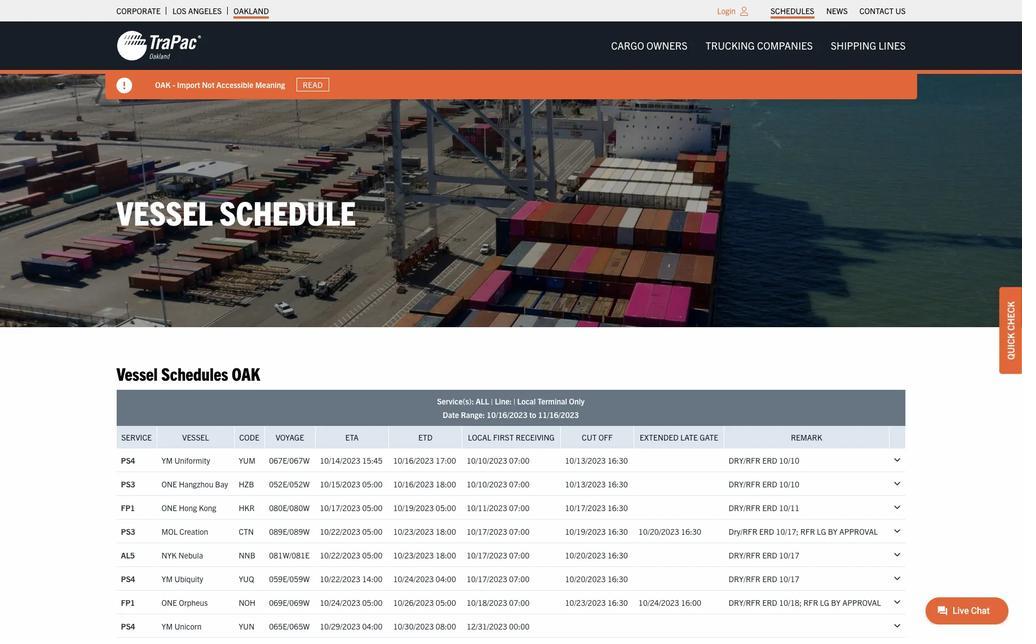 Task type: locate. For each thing, give the bounding box(es) containing it.
lg right 10/17;
[[817, 526, 827, 536]]

ps3 down service
[[121, 479, 135, 489]]

10/16/2023
[[487, 410, 528, 420], [393, 455, 434, 465], [393, 479, 434, 489]]

1 vertical spatial 10/10/2023 07:00
[[467, 479, 530, 489]]

menu bar inside banner
[[603, 34, 915, 57]]

2 10/13/2023 from the top
[[565, 479, 606, 489]]

1 horizontal spatial schedules
[[771, 6, 815, 16]]

2 dry/rfr erd 10/10 from the top
[[729, 479, 800, 489]]

10/13/2023 up 10/17/2023 16:30
[[565, 479, 606, 489]]

10/16/2023 down etd
[[393, 455, 434, 465]]

0 vertical spatial 10/17
[[780, 550, 800, 560]]

07:00 for 052e/052w
[[509, 479, 530, 489]]

dry/rfr for 10/19/2023 05:00
[[729, 503, 761, 513]]

10/13/2023 16:30 for 18:00
[[565, 479, 628, 489]]

10/24/2023 up 10/26/2023
[[393, 574, 434, 584]]

0 vertical spatial 10/10/2023 07:00
[[467, 455, 530, 465]]

read link
[[296, 78, 329, 91]]

10/10 for 10/16/2023 18:00
[[780, 479, 800, 489]]

10/23/2023
[[393, 526, 434, 536], [393, 550, 434, 560], [565, 597, 606, 607]]

18:00 down 10/19/2023 05:00
[[436, 526, 456, 536]]

16:30 down 10/19/2023 16:30
[[608, 550, 628, 560]]

10/17 up 10/18;
[[780, 574, 800, 584]]

1 10/23/2023 18:00 from the top
[[393, 526, 456, 536]]

dry/rfr erd 10/10 for 10/16/2023 17:00
[[729, 455, 800, 465]]

first
[[493, 432, 514, 442]]

10/10 for 10/16/2023 17:00
[[780, 455, 800, 465]]

04:00 down 10/24/2023 05:00
[[362, 621, 383, 631]]

10/10/2023 07:00 down first
[[467, 455, 530, 465]]

2 horizontal spatial 10/24/2023
[[639, 597, 680, 607]]

18:00 up 10/24/2023 04:00
[[436, 550, 456, 560]]

3 18:00 from the top
[[436, 550, 456, 560]]

1 fp1 from the top
[[121, 503, 135, 513]]

1 vertical spatial by
[[832, 597, 841, 607]]

1 vertical spatial 10/23/2023 18:00
[[393, 550, 456, 560]]

10/13/2023
[[565, 455, 606, 465], [565, 479, 606, 489]]

1 vertical spatial 10/17/2023 07:00
[[467, 550, 530, 560]]

2 | from the left
[[514, 396, 516, 406]]

read
[[303, 80, 323, 90]]

| right all
[[491, 396, 493, 406]]

0 vertical spatial 10/19/2023
[[393, 503, 434, 513]]

dry/rfr for 10/16/2023 17:00
[[729, 455, 761, 465]]

16:30 left dry/rfr
[[681, 526, 702, 536]]

10/13/2023 down cut
[[565, 455, 606, 465]]

2 vertical spatial one
[[162, 597, 177, 607]]

10/17
[[780, 550, 800, 560], [780, 574, 800, 584]]

1 10/10 from the top
[[780, 455, 800, 465]]

10/22/2023 for 089e/089w
[[320, 526, 361, 536]]

10/10/2023 07:00 for 18:00
[[467, 479, 530, 489]]

ps4 down al5
[[121, 574, 135, 584]]

10/24/2023
[[393, 574, 434, 584], [320, 597, 361, 607], [639, 597, 680, 607]]

16:30 up 10/19/2023 16:30
[[608, 503, 628, 513]]

16:30 for 089e/089w
[[608, 526, 628, 536]]

lg for 10/17;
[[817, 526, 827, 536]]

10/22/2023 05:00 up 10/22/2023 14:00
[[320, 550, 383, 560]]

1 vertical spatial 10/19/2023
[[565, 526, 606, 536]]

10/10/2023 07:00 up 10/11/2023 07:00
[[467, 479, 530, 489]]

0 vertical spatial 04:00
[[436, 574, 456, 584]]

0 vertical spatial 10/13/2023 16:30
[[565, 455, 628, 465]]

10/16/2023 down line:
[[487, 410, 528, 420]]

10/16/2023 up 10/19/2023 05:00
[[393, 479, 434, 489]]

menu bar
[[765, 3, 912, 19], [603, 34, 915, 57]]

2 dry/rfr erd 10/17 from the top
[[729, 574, 800, 584]]

10/10 up 10/11
[[780, 479, 800, 489]]

dry/rfr erd 10/17 down dry/rfr
[[729, 550, 800, 560]]

1 10/17 from the top
[[780, 550, 800, 560]]

0 vertical spatial one
[[162, 479, 177, 489]]

one hong kong
[[162, 503, 216, 513]]

10/19/2023 down 10/17/2023 16:30
[[565, 526, 606, 536]]

10/23/2023 18:00 up 10/24/2023 04:00
[[393, 550, 456, 560]]

10/19/2023
[[393, 503, 434, 513], [565, 526, 606, 536]]

0 vertical spatial vessel
[[116, 191, 213, 232]]

1 10/17/2023 07:00 from the top
[[467, 526, 530, 536]]

3 10/17/2023 07:00 from the top
[[467, 574, 530, 584]]

2 one from the top
[[162, 503, 177, 513]]

10/11/2023
[[467, 503, 508, 513]]

2 10/22/2023 from the top
[[320, 550, 361, 560]]

1 vertical spatial 10/22/2023
[[320, 550, 361, 560]]

6 dry/rfr from the top
[[729, 597, 761, 607]]

0 vertical spatial schedules
[[771, 6, 815, 16]]

10/19/2023 down 10/16/2023 18:00
[[393, 503, 434, 513]]

0 horizontal spatial |
[[491, 396, 493, 406]]

1 10/22/2023 05:00 from the top
[[320, 526, 383, 536]]

one left hangzhou
[[162, 479, 177, 489]]

05:00 down "14:00"
[[362, 597, 383, 607]]

2 18:00 from the top
[[436, 526, 456, 536]]

10/22/2023 05:00 for 081w/081e
[[320, 550, 383, 560]]

10/20/2023 16:30 for 18:00
[[565, 550, 628, 560]]

by for 10/18;
[[832, 597, 841, 607]]

0 vertical spatial dry/rfr erd 10/10
[[729, 455, 800, 465]]

1 vertical spatial fp1
[[121, 597, 135, 607]]

1 vertical spatial lg
[[821, 597, 830, 607]]

0 vertical spatial 10/10
[[780, 455, 800, 465]]

ym left ubiquity
[[162, 574, 173, 584]]

1 dry/rfr from the top
[[729, 455, 761, 465]]

menu bar containing cargo owners
[[603, 34, 915, 57]]

2 ps4 from the top
[[121, 574, 135, 584]]

0 vertical spatial oak
[[155, 79, 171, 89]]

| right line:
[[514, 396, 516, 406]]

2 fp1 from the top
[[121, 597, 135, 607]]

16:30 for 052e/052w
[[608, 479, 628, 489]]

1 vertical spatial vessel
[[116, 362, 158, 384]]

rfr right 10/17;
[[801, 526, 816, 536]]

2 vertical spatial 10/23/2023
[[565, 597, 606, 607]]

1 10/10/2023 from the top
[[467, 455, 508, 465]]

2 vertical spatial 10/20/2023
[[565, 574, 606, 584]]

0 vertical spatial rfr
[[801, 526, 816, 536]]

1 vertical spatial local
[[468, 432, 492, 442]]

1 vertical spatial approval
[[843, 597, 882, 607]]

0 vertical spatial 10/22/2023 05:00
[[320, 526, 383, 536]]

10/22/2023
[[320, 526, 361, 536], [320, 550, 361, 560], [320, 574, 361, 584]]

1 10/13/2023 16:30 from the top
[[565, 455, 628, 465]]

only
[[569, 396, 585, 406]]

light image
[[741, 7, 749, 16]]

hkr
[[239, 503, 255, 513]]

2 vertical spatial ym
[[162, 621, 173, 631]]

1 vertical spatial schedules
[[161, 362, 228, 384]]

18:00 down 17:00
[[436, 479, 456, 489]]

code
[[239, 432, 260, 442]]

meaning
[[255, 79, 285, 89]]

1 vertical spatial ym
[[162, 574, 173, 584]]

6 07:00 from the top
[[509, 574, 530, 584]]

10/22/2023 for 081w/081e
[[320, 550, 361, 560]]

ps3 up al5
[[121, 526, 135, 536]]

10/13/2023 16:30 up 10/17/2023 16:30
[[565, 479, 628, 489]]

1 vertical spatial ps3
[[121, 526, 135, 536]]

one for one hong kong
[[162, 503, 177, 513]]

erd for 067e/067w
[[763, 455, 778, 465]]

fp1
[[121, 503, 135, 513], [121, 597, 135, 607]]

05:00 for 069e/069w
[[362, 597, 383, 607]]

ctn
[[239, 526, 254, 536]]

1 horizontal spatial 04:00
[[436, 574, 456, 584]]

0 vertical spatial ps3
[[121, 479, 135, 489]]

00:00
[[509, 621, 530, 631]]

16:30 up "10/23/2023 16:30"
[[608, 574, 628, 584]]

0 horizontal spatial oak
[[155, 79, 171, 89]]

ps4 for ym ubiquity
[[121, 574, 135, 584]]

approval
[[840, 526, 879, 536], [843, 597, 882, 607]]

1 vertical spatial 10/17
[[780, 574, 800, 584]]

10/17 for 10/24/2023 04:00
[[780, 574, 800, 584]]

16:30 up 10/17/2023 16:30
[[608, 479, 628, 489]]

3 ym from the top
[[162, 621, 173, 631]]

by right 10/17;
[[829, 526, 838, 536]]

089e/089w
[[269, 526, 310, 536]]

ym for ym unicorn
[[162, 621, 173, 631]]

dry/rfr erd 10/10 for 10/16/2023 18:00
[[729, 479, 800, 489]]

10/24/2023 for 10/24/2023 05:00
[[320, 597, 361, 607]]

10/17/2023 07:00 for 059e/059w
[[467, 574, 530, 584]]

0 vertical spatial 10/16/2023
[[487, 410, 528, 420]]

1 horizontal spatial oak
[[232, 362, 260, 384]]

0 vertical spatial lg
[[817, 526, 827, 536]]

18:00
[[436, 479, 456, 489], [436, 526, 456, 536], [436, 550, 456, 560]]

ym for ym uniformity
[[162, 455, 173, 465]]

10/23/2023 18:00 down 10/19/2023 05:00
[[393, 526, 456, 536]]

10/20/2023 16:30 for 04:00
[[565, 574, 628, 584]]

0 vertical spatial 10/22/2023
[[320, 526, 361, 536]]

0 vertical spatial 18:00
[[436, 479, 456, 489]]

1 horizontal spatial 10/19/2023
[[565, 526, 606, 536]]

2 10/17 from the top
[[780, 574, 800, 584]]

4 dry/rfr from the top
[[729, 550, 761, 560]]

15:45
[[362, 455, 383, 465]]

yuq
[[239, 574, 254, 584]]

10/24/2023 up 10/29/2023
[[320, 597, 361, 607]]

5 07:00 from the top
[[509, 550, 530, 560]]

oakland link
[[234, 3, 269, 19]]

oakland image
[[116, 30, 201, 61]]

1 one from the top
[[162, 479, 177, 489]]

10/15/2023
[[320, 479, 361, 489]]

1 horizontal spatial local
[[518, 396, 536, 406]]

banner containing cargo owners
[[0, 21, 1023, 99]]

ym left unicorn
[[162, 621, 173, 631]]

0 vertical spatial ym
[[162, 455, 173, 465]]

contact
[[860, 6, 894, 16]]

07:00 for 059e/059w
[[509, 574, 530, 584]]

067e/067w
[[269, 455, 310, 465]]

10/13/2023 for 10/16/2023 18:00
[[565, 479, 606, 489]]

us
[[896, 6, 906, 16]]

0 vertical spatial 10/13/2023
[[565, 455, 606, 465]]

to
[[530, 410, 537, 420]]

nyk nebula
[[162, 550, 203, 560]]

10/30/2023
[[393, 621, 434, 631]]

1 vertical spatial ps4
[[121, 574, 135, 584]]

shipping lines
[[831, 39, 906, 52]]

lg
[[817, 526, 827, 536], [821, 597, 830, 607]]

0 horizontal spatial 04:00
[[362, 621, 383, 631]]

07:00 for 089e/089w
[[509, 526, 530, 536]]

2 ym from the top
[[162, 574, 173, 584]]

081w/081e
[[269, 550, 310, 560]]

2 vertical spatial vessel
[[182, 432, 209, 442]]

07:00 for 067e/067w
[[509, 455, 530, 465]]

10/17 down 10/17;
[[780, 550, 800, 560]]

1 vertical spatial 10/22/2023 05:00
[[320, 550, 383, 560]]

1 dry/rfr erd 10/17 from the top
[[729, 550, 800, 560]]

contact us link
[[860, 3, 906, 19]]

voyage
[[276, 432, 304, 442]]

10/10/2023 07:00 for 17:00
[[467, 455, 530, 465]]

0 vertical spatial ps4
[[121, 455, 135, 465]]

0 vertical spatial 10/17/2023 07:00
[[467, 526, 530, 536]]

05:00 for 089e/089w
[[362, 526, 383, 536]]

10/13/2023 16:30 for 17:00
[[565, 455, 628, 465]]

1 vertical spatial 10/20/2023 16:30
[[565, 550, 628, 560]]

3 dry/rfr from the top
[[729, 503, 761, 513]]

0 vertical spatial 10/23/2023
[[393, 526, 434, 536]]

16:30 for 059e/059w
[[608, 574, 628, 584]]

05:00 for 081w/081e
[[362, 550, 383, 560]]

18:00 for 10/20/2023 16:30
[[436, 550, 456, 560]]

10/24/2023 for 10/24/2023 04:00
[[393, 574, 434, 584]]

10/22/2023 down 10/17/2023 05:00
[[320, 526, 361, 536]]

1 vertical spatial menu bar
[[603, 34, 915, 57]]

solid image
[[116, 78, 132, 94]]

10/16/2023 for 10/16/2023 18:00
[[393, 479, 434, 489]]

1 vertical spatial 10/10
[[780, 479, 800, 489]]

0 vertical spatial by
[[829, 526, 838, 536]]

1 18:00 from the top
[[436, 479, 456, 489]]

0 vertical spatial 10/10/2023
[[467, 455, 508, 465]]

10/24/2023 left 16:00 on the bottom right of the page
[[639, 597, 680, 607]]

10/10/2023 up 10/11/2023
[[467, 479, 508, 489]]

extended late gate
[[640, 432, 719, 442]]

2 vertical spatial 10/17/2023 07:00
[[467, 574, 530, 584]]

05:00 down 15:45
[[362, 479, 383, 489]]

fp1 down al5
[[121, 597, 135, 607]]

10/10 down the remark
[[780, 455, 800, 465]]

erd for 081w/081e
[[763, 550, 778, 560]]

lines
[[879, 39, 906, 52]]

10/22/2023 up 10/22/2023 14:00
[[320, 550, 361, 560]]

ym uniformity
[[162, 455, 210, 465]]

1 ps4 from the top
[[121, 455, 135, 465]]

ps4 left ym unicorn
[[121, 621, 135, 631]]

2 ps3 from the top
[[121, 526, 135, 536]]

3 07:00 from the top
[[509, 503, 530, 513]]

05:00 up the 08:00
[[436, 597, 456, 607]]

2 10/13/2023 16:30 from the top
[[565, 479, 628, 489]]

16:00
[[681, 597, 702, 607]]

10/20/2023 for 10/23/2023 18:00
[[565, 550, 606, 560]]

05:00 down 10/17/2023 05:00
[[362, 526, 383, 536]]

oak
[[155, 79, 171, 89], [232, 362, 260, 384]]

2 10/23/2023 18:00 from the top
[[393, 550, 456, 560]]

1 07:00 from the top
[[509, 455, 530, 465]]

2 vertical spatial 10/22/2023
[[320, 574, 361, 584]]

5 dry/rfr from the top
[[729, 574, 761, 584]]

banner
[[0, 21, 1023, 99]]

bay
[[215, 479, 228, 489]]

ps3 for mol creation
[[121, 526, 135, 536]]

10/22/2023 up 10/24/2023 05:00
[[320, 574, 361, 584]]

10/19/2023 for 10/19/2023 16:30
[[565, 526, 606, 536]]

0 vertical spatial approval
[[840, 526, 879, 536]]

2 10/10/2023 07:00 from the top
[[467, 479, 530, 489]]

1 ym from the top
[[162, 455, 173, 465]]

080e/080w
[[269, 503, 310, 513]]

10/22/2023 05:00 down 10/17/2023 05:00
[[320, 526, 383, 536]]

receiving
[[516, 432, 555, 442]]

2 10/10/2023 from the top
[[467, 479, 508, 489]]

1 10/22/2023 from the top
[[320, 526, 361, 536]]

3 10/22/2023 from the top
[[320, 574, 361, 584]]

1 vertical spatial dry/rfr erd 10/17
[[729, 574, 800, 584]]

07:00 for 080e/080w
[[509, 503, 530, 513]]

rfr right 10/18;
[[804, 597, 819, 607]]

2 vertical spatial 18:00
[[436, 550, 456, 560]]

dry/rfr
[[729, 455, 761, 465], [729, 479, 761, 489], [729, 503, 761, 513], [729, 550, 761, 560], [729, 574, 761, 584], [729, 597, 761, 607]]

0 vertical spatial fp1
[[121, 503, 135, 513]]

1 ps3 from the top
[[121, 479, 135, 489]]

10/22/2023 05:00
[[320, 526, 383, 536], [320, 550, 383, 560]]

1 vertical spatial oak
[[232, 362, 260, 384]]

10/17/2023 for 081w/081e
[[467, 550, 508, 560]]

0 vertical spatial 10/23/2023 18:00
[[393, 526, 456, 536]]

2 vertical spatial 10/16/2023
[[393, 479, 434, 489]]

trucking
[[706, 39, 755, 52]]

fp1 up al5
[[121, 503, 135, 513]]

10/20/2023
[[639, 526, 680, 536], [565, 550, 606, 560], [565, 574, 606, 584]]

1 vertical spatial 04:00
[[362, 621, 383, 631]]

2 vertical spatial 10/20/2023 16:30
[[565, 574, 628, 584]]

lg right 10/18;
[[821, 597, 830, 607]]

creation
[[180, 526, 208, 536]]

one left hong on the left of page
[[162, 503, 177, 513]]

0 vertical spatial menu bar
[[765, 3, 912, 19]]

2 dry/rfr from the top
[[729, 479, 761, 489]]

10/14/2023
[[320, 455, 361, 465]]

10/16/2023 inside service(s): all | line: | local terminal only date range: 10/16/2023 to 11/16/2023
[[487, 410, 528, 420]]

ym left uniformity
[[162, 455, 173, 465]]

1 dry/rfr erd 10/10 from the top
[[729, 455, 800, 465]]

service
[[121, 432, 152, 442]]

10/10/2023 down first
[[467, 455, 508, 465]]

ps3
[[121, 479, 135, 489], [121, 526, 135, 536]]

approval for dry/rfr erd 10/17; rfr lg by approval
[[840, 526, 879, 536]]

vessel for vessel schedule
[[116, 191, 213, 232]]

off
[[599, 432, 613, 442]]

local up to
[[518, 396, 536, 406]]

05:00 for 052e/052w
[[362, 479, 383, 489]]

04:00 up 10/26/2023 05:00
[[436, 574, 456, 584]]

10/10/2023
[[467, 455, 508, 465], [467, 479, 508, 489]]

ps4 down service
[[121, 455, 135, 465]]

1 vertical spatial 10/13/2023
[[565, 479, 606, 489]]

10/13/2023 16:30 down cut off on the bottom right of page
[[565, 455, 628, 465]]

1 vertical spatial 10/23/2023
[[393, 550, 434, 560]]

login
[[718, 6, 736, 16]]

2 vertical spatial ps4
[[121, 621, 135, 631]]

1 10/10/2023 07:00 from the top
[[467, 455, 530, 465]]

1 vertical spatial dry/rfr erd 10/10
[[729, 479, 800, 489]]

16:30
[[608, 455, 628, 465], [608, 479, 628, 489], [608, 503, 628, 513], [608, 526, 628, 536], [681, 526, 702, 536], [608, 550, 628, 560], [608, 574, 628, 584], [608, 597, 628, 607]]

4 07:00 from the top
[[509, 526, 530, 536]]

remark
[[791, 432, 823, 442]]

3 one from the top
[[162, 597, 177, 607]]

1 vertical spatial rfr
[[804, 597, 819, 607]]

ym for ym ubiquity
[[162, 574, 173, 584]]

2 07:00 from the top
[[509, 479, 530, 489]]

|
[[491, 396, 493, 406], [514, 396, 516, 406]]

menu bar up "shipping"
[[765, 3, 912, 19]]

local down range:
[[468, 432, 492, 442]]

10/10/2023 07:00
[[467, 455, 530, 465], [467, 479, 530, 489]]

2 10/17/2023 07:00 from the top
[[467, 550, 530, 560]]

10/17/2023
[[320, 503, 361, 513], [565, 503, 606, 513], [467, 526, 508, 536], [467, 550, 508, 560], [467, 574, 508, 584]]

052e/052w
[[269, 479, 310, 489]]

16:30 down off
[[608, 455, 628, 465]]

05:00 up "14:00"
[[362, 550, 383, 560]]

2 10/10 from the top
[[780, 479, 800, 489]]

059e/059w
[[269, 574, 310, 584]]

10/23/2023 18:00
[[393, 526, 456, 536], [393, 550, 456, 560]]

local first receiving
[[468, 432, 555, 442]]

1 10/13/2023 from the top
[[565, 455, 606, 465]]

0 horizontal spatial local
[[468, 432, 492, 442]]

nyk
[[162, 550, 177, 560]]

05:00
[[362, 479, 383, 489], [362, 503, 383, 513], [436, 503, 456, 513], [362, 526, 383, 536], [362, 550, 383, 560], [362, 597, 383, 607], [436, 597, 456, 607]]

069e/069w
[[269, 597, 310, 607]]

10/10/2023 for 17:00
[[467, 455, 508, 465]]

cut
[[582, 432, 597, 442]]

1 vertical spatial 18:00
[[436, 526, 456, 536]]

erd for 052e/052w
[[763, 479, 778, 489]]

approval for dry/rfr erd 10/18; rfr lg by approval
[[843, 597, 882, 607]]

1 vertical spatial one
[[162, 503, 177, 513]]

2 10/22/2023 05:00 from the top
[[320, 550, 383, 560]]

schedules inside menu bar
[[771, 6, 815, 16]]

10/23/2023 for 089e/089w
[[393, 526, 434, 536]]

10/14/2023 15:45
[[320, 455, 383, 465]]

0 horizontal spatial 10/19/2023
[[393, 503, 434, 513]]

16:30 down 10/17/2023 16:30
[[608, 526, 628, 536]]

16:30 for 069e/069w
[[608, 597, 628, 607]]

1 horizontal spatial 10/24/2023
[[393, 574, 434, 584]]

0 horizontal spatial 10/24/2023
[[320, 597, 361, 607]]

one left "orpheus"
[[162, 597, 177, 607]]

3 ps4 from the top
[[121, 621, 135, 631]]

10/23/2023 16:30
[[565, 597, 628, 607]]

0 vertical spatial local
[[518, 396, 536, 406]]

rfr for 10/17;
[[801, 526, 816, 536]]

10/23/2023 18:00 for 081w/081e
[[393, 550, 456, 560]]

16:30 left the 10/24/2023 16:00
[[608, 597, 628, 607]]

08:00
[[436, 621, 456, 631]]

corporate link
[[116, 3, 161, 19]]

7 07:00 from the top
[[509, 597, 530, 607]]

menu bar down light icon at the right top of page
[[603, 34, 915, 57]]

1 vertical spatial 10/16/2023
[[393, 455, 434, 465]]

1 vertical spatial 10/10/2023
[[467, 479, 508, 489]]

1 vertical spatial 10/13/2023 16:30
[[565, 479, 628, 489]]

10/23/2023 18:00 for 089e/089w
[[393, 526, 456, 536]]

05:00 down 10/15/2023 05:00
[[362, 503, 383, 513]]

dry/rfr erd 10/17 up 10/18;
[[729, 574, 800, 584]]

1 horizontal spatial |
[[514, 396, 516, 406]]

10/17/2023 07:00 for 089e/089w
[[467, 526, 530, 536]]

by right 10/18;
[[832, 597, 841, 607]]

ym
[[162, 455, 173, 465], [162, 574, 173, 584], [162, 621, 173, 631]]

0 vertical spatial dry/rfr erd 10/17
[[729, 550, 800, 560]]

nnb
[[239, 550, 256, 560]]

1 vertical spatial 10/20/2023
[[565, 550, 606, 560]]



Task type: describe. For each thing, give the bounding box(es) containing it.
10/29/2023
[[320, 621, 361, 631]]

nebula
[[179, 550, 203, 560]]

all
[[476, 396, 490, 406]]

dry/rfr erd 10/18; rfr lg by approval
[[729, 597, 882, 607]]

ym unicorn
[[162, 621, 202, 631]]

10/13/2023 for 10/16/2023 17:00
[[565, 455, 606, 465]]

10/24/2023 for 10/24/2023 16:00
[[639, 597, 680, 607]]

16:30 for 080e/080w
[[608, 503, 628, 513]]

12/31/2023 00:00
[[467, 621, 530, 631]]

1 | from the left
[[491, 396, 493, 406]]

corporate
[[116, 6, 161, 16]]

one orpheus
[[162, 597, 208, 607]]

shipping
[[831, 39, 877, 52]]

quick
[[1006, 332, 1017, 360]]

10/17/2023 16:30
[[565, 503, 628, 513]]

10/10/2023 for 18:00
[[467, 479, 508, 489]]

10/26/2023
[[393, 597, 434, 607]]

import
[[177, 79, 200, 89]]

10/30/2023 08:00
[[393, 621, 456, 631]]

los angeles link
[[173, 3, 222, 19]]

eta
[[346, 432, 359, 442]]

0 vertical spatial 10/20/2023
[[639, 526, 680, 536]]

dry/rfr erd 10/11
[[729, 503, 800, 513]]

fp1 for one hong kong
[[121, 503, 135, 513]]

oakland
[[234, 6, 269, 16]]

line:
[[495, 396, 512, 406]]

10/19/2023 05:00
[[393, 503, 456, 513]]

kong
[[199, 503, 216, 513]]

mol creation
[[162, 526, 208, 536]]

orpheus
[[179, 597, 208, 607]]

10/23/2023 for 081w/081e
[[393, 550, 434, 560]]

10/16/2023 17:00
[[393, 455, 456, 465]]

0 vertical spatial 10/20/2023 16:30
[[639, 526, 702, 536]]

10/22/2023 for 059e/059w
[[320, 574, 361, 584]]

quick check
[[1006, 301, 1017, 360]]

10/16/2023 18:00
[[393, 479, 456, 489]]

vessel schedule
[[116, 191, 356, 232]]

yum
[[239, 455, 256, 465]]

ps4 for ym uniformity
[[121, 455, 135, 465]]

dry/rfr for 10/23/2023 18:00
[[729, 550, 761, 560]]

accessible
[[216, 79, 253, 89]]

erd for 080e/080w
[[763, 503, 778, 513]]

07:00 for 069e/069w
[[509, 597, 530, 607]]

dry/rfr erd 10/17 for 10/23/2023 18:00
[[729, 550, 800, 560]]

ps4 for ym unicorn
[[121, 621, 135, 631]]

news
[[827, 6, 848, 16]]

05:00 for 080e/080w
[[362, 503, 383, 513]]

menu bar containing schedules
[[765, 3, 912, 19]]

unicorn
[[175, 621, 202, 631]]

10/22/2023 14:00
[[320, 574, 383, 584]]

trucking companies link
[[697, 34, 822, 57]]

10/17/2023 for 089e/089w
[[467, 526, 508, 536]]

ubiquity
[[175, 574, 203, 584]]

companies
[[758, 39, 813, 52]]

erd for 059e/059w
[[763, 574, 778, 584]]

erd for 069e/069w
[[763, 597, 778, 607]]

by for 10/17;
[[829, 526, 838, 536]]

18:00 for 10/13/2023 16:30
[[436, 479, 456, 489]]

10/24/2023 16:00
[[639, 597, 702, 607]]

noh
[[239, 597, 256, 607]]

erd for 089e/089w
[[760, 526, 775, 536]]

10/17/2023 for 059e/059w
[[467, 574, 508, 584]]

04:00 for 10/29/2023 04:00
[[362, 621, 383, 631]]

cut off
[[582, 432, 613, 442]]

10/16/2023 for 10/16/2023 17:00
[[393, 455, 434, 465]]

04:00 for 10/24/2023 04:00
[[436, 574, 456, 584]]

dry/rfr erd 10/17; rfr lg by approval
[[729, 526, 879, 536]]

date
[[443, 410, 459, 420]]

fp1 for one orpheus
[[121, 597, 135, 607]]

news link
[[827, 3, 848, 19]]

login link
[[718, 6, 736, 16]]

10/17;
[[777, 526, 799, 536]]

mol
[[162, 526, 178, 536]]

oak inside banner
[[155, 79, 171, 89]]

late
[[681, 432, 698, 442]]

10/20/2023 for 10/24/2023 04:00
[[565, 574, 606, 584]]

07:00 for 081w/081e
[[509, 550, 530, 560]]

10/22/2023 05:00 for 089e/089w
[[320, 526, 383, 536]]

10/26/2023 05:00
[[393, 597, 456, 607]]

gate
[[700, 432, 719, 442]]

10/17/2023 07:00 for 081w/081e
[[467, 550, 530, 560]]

dry/rfr erd 10/17 for 10/24/2023 04:00
[[729, 574, 800, 584]]

terminal
[[538, 396, 568, 406]]

16:30 for 067e/067w
[[608, 455, 628, 465]]

11/16/2023
[[538, 410, 579, 420]]

ps3 for one hangzhou bay
[[121, 479, 135, 489]]

contact us
[[860, 6, 906, 16]]

10/19/2023 16:30
[[565, 526, 628, 536]]

schedules link
[[771, 3, 815, 19]]

10/17/2023 05:00
[[320, 503, 383, 513]]

rfr for 10/18;
[[804, 597, 819, 607]]

one for one hangzhou bay
[[162, 479, 177, 489]]

local inside service(s): all | line: | local terminal only date range: 10/16/2023 to 11/16/2023
[[518, 396, 536, 406]]

ym ubiquity
[[162, 574, 203, 584]]

14:00
[[362, 574, 383, 584]]

05:00 down 10/16/2023 18:00
[[436, 503, 456, 513]]

vessel schedules oak
[[116, 362, 260, 384]]

shipping lines link
[[822, 34, 915, 57]]

oak - import not accessible meaning
[[155, 79, 285, 89]]

owners
[[647, 39, 688, 52]]

lg for 10/18;
[[821, 597, 830, 607]]

dry/rfr for 10/16/2023 18:00
[[729, 479, 761, 489]]

not
[[202, 79, 214, 89]]

18:00 for 10/19/2023 16:30
[[436, 526, 456, 536]]

service(s):
[[437, 396, 474, 406]]

dry/rfr
[[729, 526, 758, 536]]

10/24/2023 05:00
[[320, 597, 383, 607]]

10/17 for 10/23/2023 18:00
[[780, 550, 800, 560]]

dry/rfr for 10/26/2023 05:00
[[729, 597, 761, 607]]

angeles
[[188, 6, 222, 16]]

hong
[[179, 503, 197, 513]]

0 horizontal spatial schedules
[[161, 362, 228, 384]]

one for one orpheus
[[162, 597, 177, 607]]

dry/rfr for 10/24/2023 04:00
[[729, 574, 761, 584]]

10/19/2023 for 10/19/2023 05:00
[[393, 503, 434, 513]]

hangzhou
[[179, 479, 213, 489]]

10/18/2023
[[467, 597, 508, 607]]

cargo owners
[[612, 39, 688, 52]]

trucking companies
[[706, 39, 813, 52]]

cargo owners link
[[603, 34, 697, 57]]

etd
[[419, 432, 433, 442]]

quick check link
[[1000, 287, 1023, 374]]

al5
[[121, 550, 135, 560]]

16:30 for 081w/081e
[[608, 550, 628, 560]]

10/11/2023 07:00
[[467, 503, 530, 513]]

vessel for vessel schedules oak
[[116, 362, 158, 384]]

one hangzhou bay
[[162, 479, 228, 489]]



Task type: vqa. For each thing, say whether or not it's contained in the screenshot.


